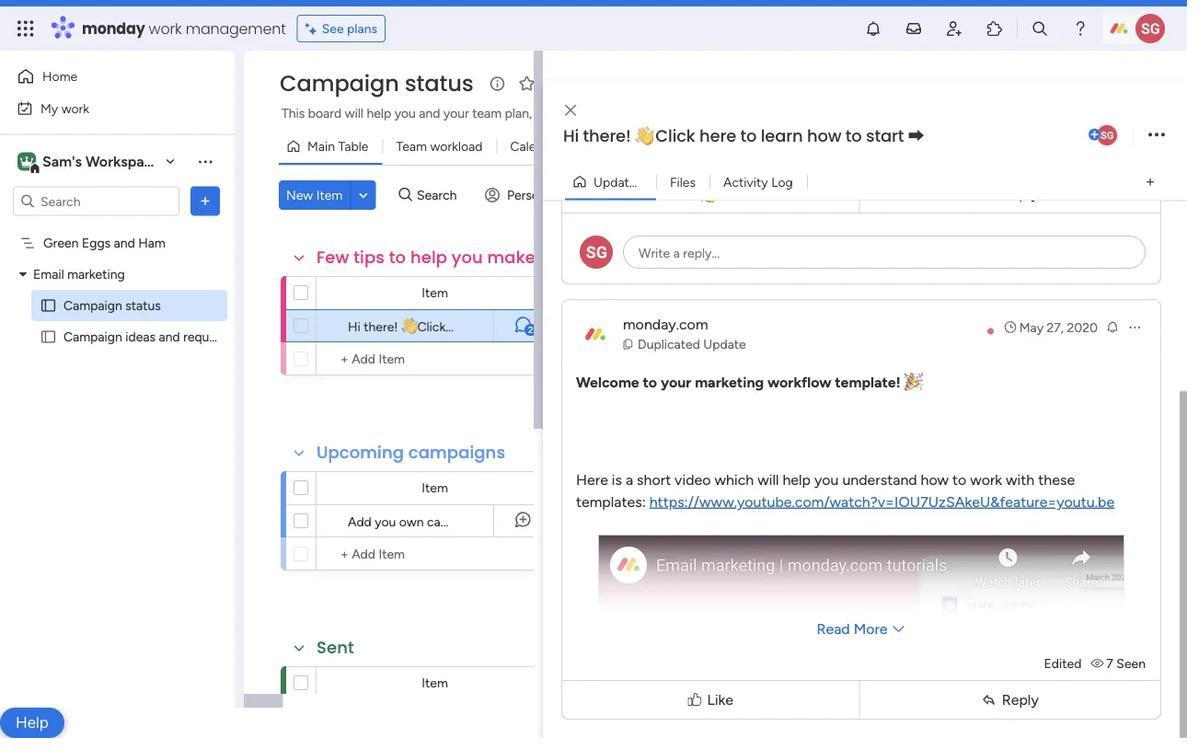 Task type: locate. For each thing, give the bounding box(es) containing it.
main table
[[307, 138, 368, 154]]

1 horizontal spatial status
[[405, 68, 474, 99]]

home button
[[11, 62, 198, 91]]

v2 search image
[[399, 185, 412, 205]]

hi
[[563, 124, 579, 148], [348, 318, 361, 334]]

seen
[[1117, 656, 1146, 671]]

add you own campaign
[[348, 513, 483, 529]]

log
[[771, 174, 793, 190]]

1 vertical spatial there!
[[364, 318, 398, 334]]

activity
[[723, 174, 768, 190]]

list box
[[0, 224, 235, 601]]

1 horizontal spatial 👋
[[635, 124, 651, 148]]

2 reply from the top
[[1002, 691, 1039, 709]]

1 vertical spatial here
[[449, 318, 474, 334]]

2 horizontal spatial work
[[970, 471, 1002, 488]]

0 vertical spatial 👋
[[635, 124, 651, 148]]

0 horizontal spatial hi
[[348, 318, 361, 334]]

team
[[396, 138, 427, 154]]

0 vertical spatial hi
[[563, 124, 579, 148]]

start down workspace.
[[866, 124, 904, 148]]

and
[[419, 105, 440, 121], [560, 105, 581, 121], [114, 235, 135, 251], [159, 329, 180, 345]]

campaign status down plans at the top of page
[[280, 68, 474, 99]]

1 vertical spatial ➡️
[[597, 318, 610, 334]]

0 vertical spatial learn
[[761, 124, 803, 148]]

2 vertical spatial how
[[921, 471, 949, 488]]

welcome
[[576, 373, 639, 391]]

here left 2 "button"
[[449, 318, 474, 334]]

2 inside "button"
[[528, 324, 533, 335]]

1 horizontal spatial click
[[656, 124, 695, 148]]

campaign status
[[280, 68, 474, 99], [63, 298, 161, 313]]

will right board
[[345, 105, 363, 121]]

learn inside "field"
[[761, 124, 803, 148]]

campaign right public board icon
[[63, 329, 122, 345]]

sam's
[[42, 153, 82, 170]]

1 horizontal spatial help
[[410, 246, 447, 269]]

activity log
[[723, 174, 793, 190]]

update
[[703, 336, 746, 352]]

0 vertical spatial workflow
[[750, 105, 803, 121]]

0 vertical spatial reply
[[1002, 185, 1039, 202]]

0 horizontal spatial marketing
[[67, 266, 125, 282]]

0 horizontal spatial campaign status
[[63, 298, 161, 313]]

help inside field
[[410, 246, 447, 269]]

here
[[699, 124, 736, 148], [449, 318, 474, 334]]

0 vertical spatial marketing
[[67, 266, 125, 282]]

1 vertical spatial status
[[125, 298, 161, 313]]

0 vertical spatial ➡️
[[908, 124, 924, 148]]

➡️
[[908, 124, 924, 148], [597, 318, 610, 334]]

status
[[405, 68, 474, 99], [125, 298, 161, 313]]

learn up "log"
[[761, 124, 803, 148]]

0 horizontal spatial 👋
[[401, 318, 414, 334]]

🎉
[[904, 373, 919, 391]]

1 horizontal spatial will
[[758, 471, 779, 488]]

here down campaign's
[[699, 124, 736, 148]]

0 horizontal spatial will
[[345, 105, 363, 121]]

dapulse addbtn image
[[1089, 129, 1101, 141]]

there! down tips
[[364, 318, 398, 334]]

+ Add Item text field
[[326, 348, 545, 370], [326, 543, 469, 565]]

1 horizontal spatial work
[[149, 18, 182, 39]]

0 vertical spatial + add item text field
[[326, 348, 545, 370]]

learn down make
[[493, 318, 521, 334]]

sam green image
[[1136, 14, 1165, 43]]

campaign
[[280, 68, 399, 99], [63, 298, 122, 313], [63, 329, 122, 345]]

1 vertical spatial will
[[758, 471, 779, 488]]

0 vertical spatial hi there! 👋  click here to learn how to start ➡️
[[563, 124, 924, 148]]

your down duplicated
[[661, 373, 691, 391]]

work inside button
[[61, 100, 89, 116]]

1 vertical spatial + add item text field
[[326, 543, 469, 565]]

marketing down update
[[695, 373, 764, 391]]

workflow left the in
[[750, 105, 803, 121]]

0 vertical spatial start
[[866, 124, 904, 148]]

1 vertical spatial hi
[[348, 318, 361, 334]]

home
[[42, 69, 77, 84]]

1 + add item text field from the top
[[326, 348, 545, 370]]

caret down image
[[19, 268, 27, 281]]

team workload
[[396, 138, 483, 154]]

there! inside "hi there! 👋  click here to learn how to start ➡️" "field"
[[583, 124, 631, 148]]

to left with
[[953, 471, 967, 488]]

2 vertical spatial help
[[783, 471, 811, 488]]

help for to
[[410, 246, 447, 269]]

workflow left template!
[[767, 373, 831, 391]]

1 horizontal spatial start
[[866, 124, 904, 148]]

1 horizontal spatial marketing
[[695, 373, 764, 391]]

templates:
[[576, 493, 646, 510]]

0 vertical spatial reply button
[[864, 179, 1157, 209]]

/
[[645, 174, 650, 190]]

to inside few tips to help you make the most of this template :) field
[[389, 246, 406, 269]]

hi down tips
[[348, 318, 361, 334]]

campaign up board
[[280, 68, 399, 99]]

track
[[584, 105, 613, 121]]

may
[[1019, 319, 1044, 335]]

a inside here is a short video which will help you understand how to work with these templates:
[[626, 471, 633, 488]]

hi there! 👋  click here to learn how to start ➡️ inside "field"
[[563, 124, 924, 148]]

to right tips
[[389, 246, 406, 269]]

ham
[[138, 235, 165, 251]]

few
[[317, 246, 349, 269]]

0 horizontal spatial click
[[417, 318, 446, 334]]

and up "team workload"
[[419, 105, 440, 121]]

1 vertical spatial work
[[61, 100, 89, 116]]

0 vertical spatial a
[[673, 245, 680, 261]]

you
[[395, 105, 416, 121], [452, 246, 483, 269], [814, 471, 839, 488], [375, 513, 396, 529]]

0 horizontal spatial how
[[524, 318, 549, 334]]

apps image
[[986, 19, 1004, 38]]

to down workspace.
[[846, 124, 862, 148]]

1 vertical spatial help
[[410, 246, 447, 269]]

eggs
[[82, 235, 111, 251]]

0 vertical spatial options image
[[1148, 123, 1165, 148]]

1 horizontal spatial hi
[[563, 124, 579, 148]]

0 horizontal spatial 2
[[528, 324, 533, 335]]

0 horizontal spatial status
[[125, 298, 161, 313]]

this board will help you and your team plan, run, and track your entire campaign's workflow in one workspace.
[[282, 105, 910, 121]]

0 vertical spatial status
[[405, 68, 474, 99]]

0 horizontal spatial there!
[[364, 318, 398, 334]]

1 horizontal spatial 2
[[654, 174, 661, 190]]

person button
[[478, 180, 557, 210]]

status up 'team'
[[405, 68, 474, 99]]

a right is
[[626, 471, 633, 488]]

item for few tips to help you make the most of this template :)
[[422, 285, 448, 300]]

there! down track
[[583, 124, 631, 148]]

1 horizontal spatial there!
[[583, 124, 631, 148]]

1 horizontal spatial a
[[673, 245, 680, 261]]

here inside "field"
[[699, 124, 736, 148]]

Search in workspace field
[[39, 190, 154, 212]]

1 vertical spatial 2
[[528, 324, 533, 335]]

1 vertical spatial reply
[[1002, 691, 1039, 709]]

1 horizontal spatial ➡️
[[908, 124, 924, 148]]

calendar
[[510, 138, 562, 154]]

item for upcoming campaigns
[[422, 480, 448, 496]]

1 vertical spatial learn
[[493, 318, 521, 334]]

click down the entire
[[656, 124, 695, 148]]

you left understand on the right bottom of the page
[[814, 471, 839, 488]]

short
[[637, 471, 671, 488]]

help for will
[[367, 105, 391, 121]]

1 vertical spatial campaign
[[63, 298, 122, 313]]

duplicated update
[[638, 336, 746, 352]]

work for monday
[[149, 18, 182, 39]]

2 down few tips to help you make the most of this template :) field
[[528, 324, 533, 335]]

Upcoming campaigns field
[[312, 441, 510, 465]]

updates / 2
[[594, 174, 661, 190]]

1 horizontal spatial learn
[[761, 124, 803, 148]]

0 horizontal spatial work
[[61, 100, 89, 116]]

click inside "field"
[[656, 124, 695, 148]]

0 vertical spatial campaign status
[[280, 68, 474, 99]]

you up team
[[395, 105, 416, 121]]

will inside button
[[345, 105, 363, 121]]

main table button
[[279, 132, 382, 161]]

new item button
[[279, 180, 350, 210]]

workflow inside button
[[750, 105, 803, 121]]

help
[[367, 105, 391, 121], [410, 246, 447, 269], [783, 471, 811, 488]]

you right the add at the left of page
[[375, 513, 396, 529]]

you left make
[[452, 246, 483, 269]]

2
[[654, 174, 661, 190], [528, 324, 533, 335]]

0 vertical spatial campaign
[[280, 68, 399, 99]]

will right which
[[758, 471, 779, 488]]

how down one
[[807, 124, 841, 148]]

0 vertical spatial work
[[149, 18, 182, 39]]

options image
[[1148, 123, 1165, 148], [196, 192, 214, 210]]

public board image
[[40, 328, 57, 346]]

the
[[540, 246, 567, 269]]

list box containing green eggs and ham
[[0, 224, 235, 601]]

0 horizontal spatial a
[[626, 471, 633, 488]]

may 27, 2020 link
[[1003, 318, 1098, 336]]

entire
[[645, 105, 679, 121]]

activity log button
[[710, 167, 807, 196]]

2 vertical spatial work
[[970, 471, 1002, 488]]

work right the monday
[[149, 18, 182, 39]]

hi there! 👋  click here to learn how to start ➡️ down campaign's
[[563, 124, 924, 148]]

a right this at the top right of page
[[673, 245, 680, 261]]

click
[[656, 124, 695, 148], [417, 318, 446, 334]]

0 vertical spatial click
[[656, 124, 695, 148]]

to
[[740, 124, 757, 148], [846, 124, 862, 148], [389, 246, 406, 269], [478, 318, 490, 334], [552, 318, 564, 334], [643, 373, 657, 391], [953, 471, 967, 488]]

1 vertical spatial a
[[626, 471, 633, 488]]

campaign down email marketing
[[63, 298, 122, 313]]

1 vertical spatial campaign status
[[63, 298, 161, 313]]

click left 2 "button"
[[417, 318, 446, 334]]

0 vertical spatial there!
[[583, 124, 631, 148]]

will
[[345, 105, 363, 121], [758, 471, 779, 488]]

2 horizontal spatial help
[[783, 471, 811, 488]]

upcoming
[[317, 441, 404, 464]]

you inside button
[[395, 105, 416, 121]]

2 inside button
[[654, 174, 661, 190]]

your right track
[[617, 105, 642, 121]]

0 vertical spatial 2
[[654, 174, 661, 190]]

0 horizontal spatial options image
[[196, 192, 214, 210]]

0 horizontal spatial start
[[567, 318, 594, 334]]

2 horizontal spatial how
[[921, 471, 949, 488]]

1 horizontal spatial here
[[699, 124, 736, 148]]

your left 'team'
[[443, 105, 469, 121]]

here is a short video which will help you understand how to work with these templates:
[[576, 471, 1075, 510]]

sam green image
[[1095, 123, 1119, 147]]

help inside here is a short video which will help you understand how to work with these templates:
[[783, 471, 811, 488]]

1 horizontal spatial how
[[807, 124, 841, 148]]

options image up add view icon
[[1148, 123, 1165, 148]]

hi there! 👋  click here to learn how to start ➡️ down make
[[348, 318, 610, 334]]

1 reply button from the top
[[864, 179, 1157, 209]]

table
[[338, 138, 368, 154]]

2 vertical spatial campaign
[[63, 329, 122, 345]]

help inside button
[[367, 105, 391, 121]]

sent
[[317, 636, 354, 659]]

➡️ up welcome
[[597, 318, 610, 334]]

0 horizontal spatial help
[[367, 105, 391, 121]]

work right my
[[61, 100, 89, 116]]

own
[[399, 513, 424, 529]]

campaign status up ideas
[[63, 298, 161, 313]]

add to favorites image
[[518, 74, 536, 92]]

1 vertical spatial reply button
[[864, 685, 1157, 715]]

status up ideas
[[125, 298, 161, 313]]

is
[[612, 471, 622, 488]]

1 horizontal spatial campaign status
[[280, 68, 474, 99]]

main
[[307, 138, 335, 154]]

help right which
[[783, 471, 811, 488]]

more
[[854, 620, 888, 637]]

options image down workspace options icon
[[196, 192, 214, 210]]

➡️ down workspace.
[[908, 124, 924, 148]]

marketing
[[67, 266, 125, 282], [695, 373, 764, 391]]

workspace image
[[17, 151, 36, 172]]

0 vertical spatial will
[[345, 105, 363, 121]]

how
[[807, 124, 841, 148], [524, 318, 549, 334], [921, 471, 949, 488]]

1 vertical spatial 👋
[[401, 318, 414, 334]]

management
[[186, 18, 286, 39]]

2 right /
[[654, 174, 661, 190]]

1 vertical spatial options image
[[196, 192, 214, 210]]

how inside here is a short video which will help you understand how to work with these templates:
[[921, 471, 949, 488]]

help down campaign status field
[[367, 105, 391, 121]]

:)
[[757, 246, 769, 269]]

to down campaign's
[[740, 124, 757, 148]]

start
[[866, 124, 904, 148], [567, 318, 594, 334]]

how right understand on the right bottom of the page
[[921, 471, 949, 488]]

how down few tips to help you make the most of this template :) field
[[524, 318, 549, 334]]

these
[[1038, 471, 1075, 488]]

marketing down eggs
[[67, 266, 125, 282]]

learn
[[761, 124, 803, 148], [493, 318, 521, 334]]

help right tips
[[410, 246, 447, 269]]

hi down close icon
[[563, 124, 579, 148]]

0 vertical spatial here
[[699, 124, 736, 148]]

files button
[[656, 167, 710, 196]]

0 vertical spatial help
[[367, 105, 391, 121]]

0 vertical spatial how
[[807, 124, 841, 148]]

work left with
[[970, 471, 1002, 488]]

workspace image
[[20, 151, 33, 172]]

option
[[0, 226, 235, 230]]

a
[[673, 245, 680, 261], [626, 471, 633, 488]]

start right 2 "button"
[[567, 318, 594, 334]]

calendar button
[[496, 132, 575, 161]]



Task type: vqa. For each thing, say whether or not it's contained in the screenshot.
track at top
yes



Task type: describe. For each thing, give the bounding box(es) containing it.
green
[[43, 235, 79, 251]]

1 reply from the top
[[1002, 185, 1039, 202]]

campaign for public board icon
[[63, 329, 122, 345]]

like button
[[566, 672, 855, 727]]

team
[[472, 105, 502, 121]]

in
[[806, 105, 817, 121]]

work inside here is a short video which will help you understand how to work with these templates:
[[970, 471, 1002, 488]]

help button
[[0, 708, 64, 738]]

1 vertical spatial hi there! 👋  click here to learn how to start ➡️
[[348, 318, 610, 334]]

workspace selection element
[[17, 150, 162, 174]]

invite members image
[[945, 19, 963, 38]]

this
[[282, 105, 305, 121]]

with
[[1006, 471, 1035, 488]]

monday
[[82, 18, 145, 39]]

Campaign status field
[[275, 68, 478, 99]]

2 + add item text field from the top
[[326, 543, 469, 565]]

to down duplicated
[[643, 373, 657, 391]]

close image
[[565, 104, 576, 117]]

will inside here is a short video which will help you understand how to work with these templates:
[[758, 471, 779, 488]]

Few tips to help you make the most of this template :) field
[[312, 246, 769, 270]]

and right ideas
[[159, 329, 180, 345]]

my
[[40, 100, 58, 116]]

reminder image
[[1105, 319, 1120, 334]]

1 vertical spatial marketing
[[695, 373, 764, 391]]

help image
[[1071, 19, 1090, 38]]

to down the
[[552, 318, 564, 334]]

➡️ inside "field"
[[908, 124, 924, 148]]

run,
[[535, 105, 557, 121]]

team workload button
[[382, 132, 496, 161]]

options image
[[1127, 320, 1142, 335]]

hi inside "field"
[[563, 124, 579, 148]]

1 vertical spatial workflow
[[767, 373, 831, 391]]

public board image
[[40, 297, 57, 314]]

2020
[[1067, 319, 1098, 335]]

welcome to your marketing workflow template! 🎉
[[576, 373, 919, 391]]

item for sent
[[422, 675, 448, 691]]

2 button
[[493, 309, 553, 342]]

2 reply button from the top
[[864, 685, 1157, 715]]

1 horizontal spatial your
[[617, 105, 642, 121]]

my work
[[40, 100, 89, 116]]

sam's workspace button
[[13, 146, 183, 177]]

campaigns
[[408, 441, 505, 464]]

plan,
[[505, 105, 532, 121]]

Sent field
[[312, 636, 359, 660]]

0 horizontal spatial learn
[[493, 318, 521, 334]]

understand
[[842, 471, 917, 488]]

read
[[817, 620, 850, 637]]

show board description image
[[486, 75, 508, 93]]

this board will help you and your team plan, run, and track your entire campaign's workflow in one workspace. button
[[279, 102, 910, 124]]

1 horizontal spatial options image
[[1148, 123, 1165, 148]]

7 seen
[[1106, 656, 1146, 671]]

v2 seen image
[[1091, 656, 1106, 671]]

may 27, 2020
[[1019, 319, 1098, 335]]

1 vertical spatial how
[[524, 318, 549, 334]]

work for my
[[61, 100, 89, 116]]

monday work management
[[82, 18, 286, 39]]

add
[[348, 513, 372, 529]]

and right run,
[[560, 105, 581, 121]]

search everything image
[[1031, 19, 1049, 38]]

reply...
[[683, 245, 720, 261]]

most
[[572, 246, 615, 269]]

files
[[670, 174, 696, 190]]

campaign's
[[682, 105, 747, 121]]

new
[[286, 187, 313, 203]]

ideas
[[125, 329, 156, 345]]

template
[[675, 246, 752, 269]]

read more
[[817, 620, 888, 637]]

duplicated
[[638, 336, 700, 352]]

how inside "field"
[[807, 124, 841, 148]]

monday.com
[[623, 315, 708, 333]]

like
[[707, 691, 733, 709]]

you inside field
[[452, 246, 483, 269]]

angle down image
[[359, 188, 368, 202]]

video
[[675, 471, 711, 488]]

0 horizontal spatial ➡️
[[597, 318, 610, 334]]

tips
[[354, 246, 385, 269]]

read more button
[[562, 610, 1160, 647]]

see plans button
[[297, 15, 386, 42]]

notifications image
[[864, 19, 883, 38]]

plans
[[347, 21, 377, 36]]

make
[[487, 246, 536, 269]]

2 horizontal spatial your
[[661, 373, 691, 391]]

write
[[639, 245, 670, 261]]

👋 inside "field"
[[635, 124, 651, 148]]

here
[[576, 471, 608, 488]]

27,
[[1047, 319, 1064, 335]]

updates / 2 button
[[565, 167, 661, 196]]

workspace
[[85, 153, 160, 170]]

of
[[619, 246, 636, 269]]

item inside button
[[316, 187, 343, 203]]

upcoming campaigns
[[317, 441, 505, 464]]

1 vertical spatial start
[[567, 318, 594, 334]]

inbox image
[[905, 19, 923, 38]]

add view image
[[1147, 175, 1154, 188]]

which
[[715, 471, 754, 488]]

and left the ham
[[114, 235, 135, 251]]

select product image
[[17, 19, 35, 38]]

updates
[[594, 174, 642, 190]]

workload
[[430, 138, 483, 154]]

1 vertical spatial click
[[417, 318, 446, 334]]

to left 2 "button"
[[478, 318, 490, 334]]

to inside here is a short video which will help you understand how to work with these templates:
[[953, 471, 967, 488]]

start inside "hi there! 👋  click here to learn how to start ➡️" "field"
[[866, 124, 904, 148]]

email marketing
[[33, 266, 125, 282]]

see
[[322, 21, 344, 36]]

requests
[[183, 329, 233, 345]]

sam's workspace
[[42, 153, 160, 170]]

edited
[[1044, 656, 1082, 671]]

workspace options image
[[196, 152, 214, 170]]

Hi there! 👋  Click here to learn how to start ➡️ field
[[559, 124, 1085, 148]]

email
[[33, 266, 64, 282]]

board
[[308, 105, 342, 121]]

Search field
[[412, 182, 467, 208]]

write a reply...
[[639, 245, 720, 261]]

green eggs and ham
[[43, 235, 165, 251]]

0 horizontal spatial here
[[449, 318, 474, 334]]

campaign
[[427, 513, 483, 529]]

few tips to help you make the most of this template :)
[[317, 246, 769, 269]]

see plans
[[322, 21, 377, 36]]

7
[[1106, 656, 1113, 671]]

template!
[[835, 373, 901, 391]]

you inside here is a short video which will help you understand how to work with these templates:
[[814, 471, 839, 488]]

my work button
[[11, 93, 198, 123]]

0 horizontal spatial your
[[443, 105, 469, 121]]

campaign for public board image
[[63, 298, 122, 313]]



